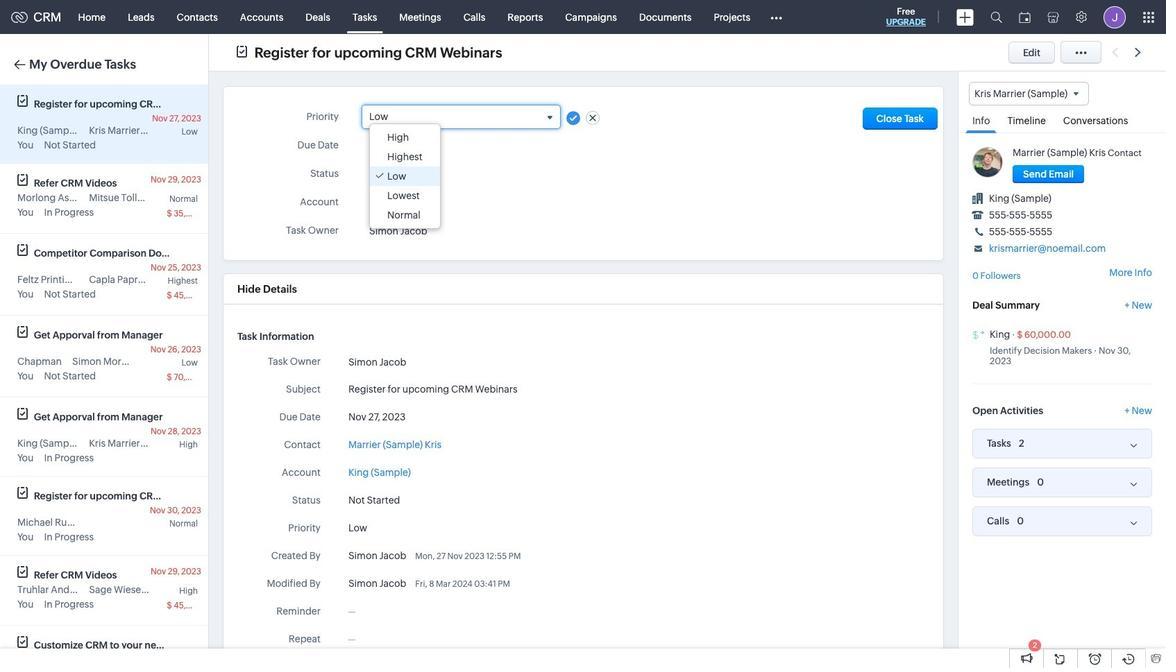 Task type: describe. For each thing, give the bounding box(es) containing it.
previous record image
[[1112, 48, 1118, 57]]

next record image
[[1135, 48, 1144, 57]]

create menu element
[[948, 0, 982, 34]]

profile element
[[1095, 0, 1134, 34]]



Task type: vqa. For each thing, say whether or not it's contained in the screenshot.
Next Record icon
yes



Task type: locate. For each thing, give the bounding box(es) containing it.
search element
[[982, 0, 1011, 34]]

None button
[[1013, 165, 1085, 183]]

tree
[[370, 125, 440, 229]]

calendar image
[[1019, 11, 1031, 23]]

Other Modules field
[[762, 6, 791, 28]]

create menu image
[[957, 9, 974, 25]]

search image
[[991, 11, 1002, 23]]

logo image
[[11, 11, 28, 23]]

None field
[[969, 82, 1089, 106], [369, 111, 553, 123], [969, 82, 1089, 106], [369, 111, 553, 123]]

profile image
[[1104, 6, 1126, 28]]



